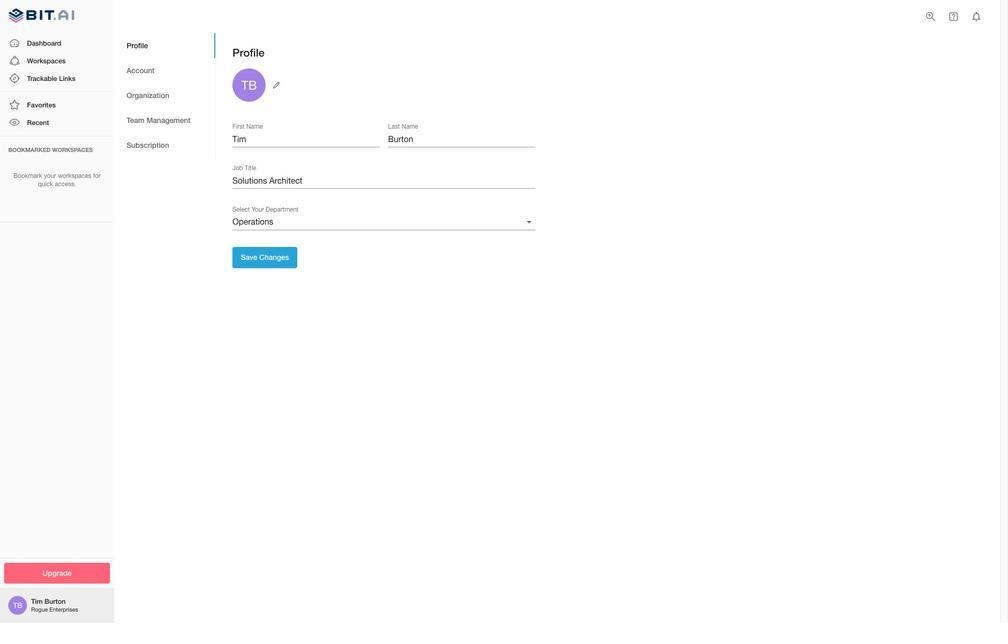 Task type: describe. For each thing, give the bounding box(es) containing it.
Doe text field
[[388, 131, 535, 148]]

upgrade button
[[4, 563, 110, 584]]

bookmarked
[[8, 146, 51, 153]]

tab list containing profile
[[114, 33, 215, 158]]

last
[[388, 123, 400, 130]]

burton
[[44, 597, 66, 606]]

quick
[[38, 181, 53, 188]]

bookmark your workspaces for quick access.
[[14, 172, 101, 188]]

tim
[[31, 597, 43, 606]]

trackable links
[[27, 74, 75, 82]]

0 horizontal spatial tb
[[13, 601, 22, 610]]

your
[[252, 206, 264, 213]]

links
[[59, 74, 75, 82]]

workspaces
[[52, 146, 93, 153]]

select your department operations
[[232, 206, 299, 226]]

organization
[[127, 91, 169, 99]]

favorites button
[[0, 96, 114, 114]]

John text field
[[232, 131, 380, 148]]

tb button
[[232, 69, 283, 102]]

workspaces
[[27, 56, 66, 65]]

first name
[[232, 123, 263, 130]]

organization link
[[114, 83, 215, 108]]

name for last name
[[402, 123, 418, 130]]

bookmarked workspaces
[[8, 146, 93, 153]]

subscription link
[[114, 133, 215, 158]]

tb inside button
[[241, 78, 257, 93]]

profile inside 'link'
[[127, 41, 148, 50]]

title
[[245, 165, 256, 172]]

CEO text field
[[232, 172, 535, 189]]

favorites
[[27, 101, 56, 109]]

workspaces
[[58, 172, 91, 179]]



Task type: locate. For each thing, give the bounding box(es) containing it.
tab list
[[114, 33, 215, 158]]

dashboard
[[27, 39, 61, 47]]

profile up account
[[127, 41, 148, 50]]

account link
[[114, 58, 215, 83]]

profile
[[127, 41, 148, 50], [232, 46, 265, 59]]

subscription
[[127, 140, 169, 149]]

select
[[232, 206, 250, 213]]

last name
[[388, 123, 418, 130]]

management
[[147, 116, 191, 124]]

name for first name
[[246, 123, 263, 130]]

trackable links button
[[0, 70, 114, 87]]

0 horizontal spatial name
[[246, 123, 263, 130]]

1 horizontal spatial tb
[[241, 78, 257, 93]]

workspaces button
[[0, 52, 114, 70]]

team management link
[[114, 108, 215, 133]]

account
[[127, 66, 155, 75]]

operations button
[[232, 214, 535, 231]]

1 vertical spatial tb
[[13, 601, 22, 610]]

tb
[[241, 78, 257, 93], [13, 601, 22, 610]]

1 name from the left
[[246, 123, 263, 130]]

upgrade
[[43, 568, 72, 577]]

your
[[44, 172, 56, 179]]

tb up the first name
[[241, 78, 257, 93]]

job title
[[232, 165, 256, 172]]

trackable
[[27, 74, 57, 82]]

for
[[93, 172, 101, 179]]

recent button
[[0, 114, 114, 132]]

dashboard button
[[0, 34, 114, 52]]

1 horizontal spatial profile
[[232, 46, 265, 59]]

enterprises
[[49, 607, 78, 613]]

save
[[241, 253, 257, 262]]

1 horizontal spatial name
[[402, 123, 418, 130]]

tb left tim
[[13, 601, 22, 610]]

bookmark
[[14, 172, 42, 179]]

name right first
[[246, 123, 263, 130]]

first
[[232, 123, 245, 130]]

job
[[232, 165, 243, 172]]

team management
[[127, 116, 191, 124]]

save changes
[[241, 253, 289, 262]]

0 horizontal spatial profile
[[127, 41, 148, 50]]

save changes button
[[232, 247, 297, 268]]

changes
[[259, 253, 289, 262]]

name right last
[[402, 123, 418, 130]]

0 vertical spatial tb
[[241, 78, 257, 93]]

access.
[[55, 181, 76, 188]]

operations
[[232, 217, 273, 226]]

2 name from the left
[[402, 123, 418, 130]]

recent
[[27, 118, 49, 127]]

profile up 'tb' button
[[232, 46, 265, 59]]

tim burton rogue enterprises
[[31, 597, 78, 613]]

rogue
[[31, 607, 48, 613]]

profile link
[[114, 33, 215, 58]]

team
[[127, 116, 144, 124]]

department
[[266, 206, 299, 213]]

name
[[246, 123, 263, 130], [402, 123, 418, 130]]



Task type: vqa. For each thing, say whether or not it's contained in the screenshot.
Management
yes



